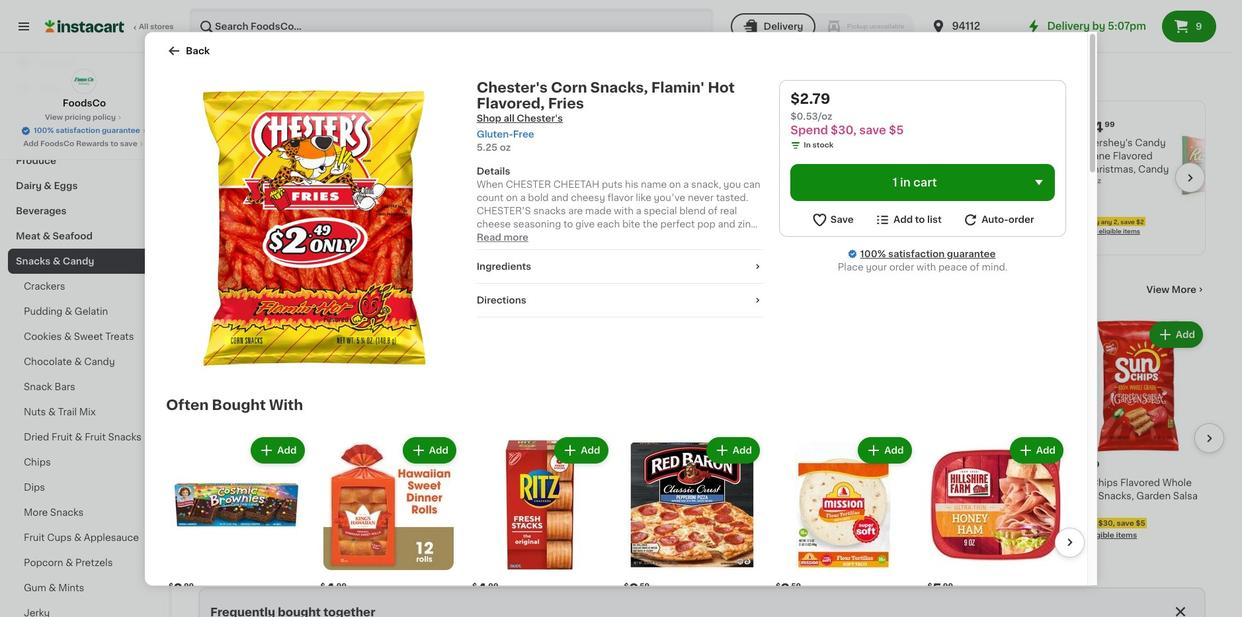 Task type: vqa. For each thing, say whether or not it's contained in the screenshot.
Dutch in $ 3 99 $4.99 Melissa's Dutch Yellow Peewee Potatoes 24 oz
no



Task type: locate. For each thing, give the bounding box(es) containing it.
2, up 100% satisfaction guarantee link
[[922, 219, 928, 225]]

$5 down premium original saltine crackers 16 oz
[[700, 536, 709, 543]]

in for cheetos crunchy cheese flavored snacks, flamin' hot flavored
[[525, 530, 532, 538]]

often
[[166, 398, 209, 412]]

spend $20, save $5 see eligible items down 16
[[635, 536, 709, 555]]

spend $30, save $5 see eligible items down funyuns onion flavored rings 6 oz
[[926, 520, 1000, 539]]

1 horizontal spatial $4.99 element
[[703, 119, 791, 136]]

0 vertical spatial all
[[139, 23, 148, 30]]

4 inside $ 4 hershey's sugar cookie flavored white creme christmas, candy
[[902, 120, 912, 134]]

chester's down $ 2 79
[[344, 478, 389, 487]]

spend $30, save $5 see eligible items for cheetos crunchy cheese flavored snacks, flamin' hot flavored
[[489, 549, 564, 568]]

popcorn & pretzels
[[24, 558, 113, 568]]

100% satisfaction guarantee up place your order with peace of mind.
[[861, 249, 996, 258]]

$5 for sun chips flavored whole grain snacks, garden salsa
[[1136, 520, 1146, 527]]

$5 inside $2.79 $0.53/oz spend $30, save $5
[[889, 124, 904, 135]]

1 horizontal spatial gluten-free
[[491, 446, 536, 453]]

christmas, down white
[[895, 178, 944, 187]]

free
[[513, 129, 534, 138], [374, 446, 391, 453], [519, 446, 536, 453]]

0 vertical spatial of
[[708, 206, 718, 215]]

policy
[[93, 114, 116, 121]]

fries for chester's corn snacks, flamin' hot flavored, fries 5.25 oz
[[444, 491, 466, 501]]

hershey's inside "hershey's milk chocolate christmas, candy 10.1 oz"
[[703, 138, 749, 147]]

1 vertical spatial 2
[[174, 582, 183, 596]]

to down are
[[564, 219, 573, 228]]

0 horizontal spatial of
[[708, 206, 718, 215]]

59 inside $ 6 59
[[640, 583, 650, 590]]

2 original from the left
[[679, 478, 715, 487]]

eggs
[[54, 181, 78, 191]]

9 for 9
[[1196, 22, 1203, 31]]

gluten-free for 5
[[491, 446, 536, 453]]

gluten-free for 2
[[345, 446, 391, 453]]

0 vertical spatial order
[[1009, 215, 1035, 224]]

$5 for cheetos crunchy cheese flavored snacks, flamin' hot flavored
[[554, 549, 564, 556]]

1 vertical spatial corn
[[391, 478, 414, 487]]

0 horizontal spatial fruit
[[24, 533, 45, 543]]

hershey's holiday image
[[199, 101, 472, 255]]

1 vertical spatial of
[[970, 262, 980, 271]]

$ inside $ 6 59
[[624, 583, 629, 590]]

ritz left fresh
[[198, 478, 216, 487]]

with inside details when chester cheetah puts his name on a snack, you can count on a bold and cheesy flavor like you've never tasted. chester's snacks are made with a special blend of real cheese seasoning to give each bite the perfect pop and zing. read more
[[614, 206, 634, 215]]

view more link
[[1147, 283, 1206, 296]]

pretzels
[[75, 558, 113, 568]]

dairy & eggs
[[16, 181, 78, 191]]

1 horizontal spatial fries
[[548, 96, 584, 110]]

ingredients button
[[477, 259, 764, 273]]

0 horizontal spatial 5.25
[[344, 504, 360, 511]]

$ 3 59
[[776, 582, 801, 596]]

0 vertical spatial satisfaction
[[56, 127, 100, 134]]

1 spend $20, save $5 see eligible items from the left
[[635, 536, 709, 555]]

see for funyuns onion flavored rings
[[926, 532, 940, 539]]

3 $20, from the left
[[808, 536, 824, 543]]

all up chester's
[[503, 194, 512, 202]]

9 inside hershey's candy cane flavored christmas, candy 9 oz
[[1086, 177, 1091, 185]]

give
[[576, 219, 595, 228]]

1 down white
[[893, 177, 898, 187]]

1 original from the left
[[280, 478, 316, 487]]

many
[[212, 517, 233, 524], [648, 517, 669, 524], [794, 517, 815, 524], [503, 530, 524, 538]]

2 ritz from the left
[[780, 478, 798, 487]]

flavored, inside chester's corn snacks, flamin' hot flavored, fries shop all chester's gluten-free 5.25 oz
[[477, 96, 545, 110]]

flamin' for chester's corn snacks, flamin' hot flavored, fries shop all chester's gluten-free 5.25 oz
[[652, 80, 705, 94]]

3 buy from the left
[[1088, 219, 1100, 225]]

2 $20, from the left
[[662, 536, 679, 543]]

$30, for chester's corn snacks, flamin' hot flavored, fries
[[371, 520, 388, 527]]

spend down 8.5
[[491, 549, 515, 556]]

3 any from the left
[[1101, 219, 1113, 225]]

original for 3
[[679, 478, 715, 487]]

1 vertical spatial $4.99 element
[[198, 459, 333, 476]]

and down real
[[718, 219, 736, 228]]

candy inside "hershey's milk chocolate christmas, candy 10.1 oz"
[[755, 165, 786, 174]]

remove chester's corn snacks, flamin' hot flavored, fries image
[[380, 327, 395, 343]]

of
[[708, 206, 718, 215], [970, 262, 980, 271]]

1 inside field
[[893, 177, 898, 187]]

2, for milk
[[730, 219, 736, 225]]

items for ritz original flavor crackers, 1 box
[[826, 548, 847, 555]]

0 horizontal spatial flamin'
[[344, 491, 377, 501]]

flavored,
[[477, 96, 545, 110], [399, 491, 441, 501]]

snacks, inside chester's corn snacks, flamin' hot flavored, fries shop all chester's gluten-free 5.25 oz
[[591, 80, 648, 94]]

when
[[477, 179, 504, 189]]

2 any from the left
[[909, 219, 921, 225]]

delivery by 5:07pm link
[[1026, 19, 1147, 34]]

1 horizontal spatial flavored,
[[477, 96, 545, 110]]

fries inside chester's corn snacks, flamin' hot flavored, fries 5.25 oz
[[444, 491, 466, 501]]

gluten- down shop
[[477, 129, 513, 138]]

$30, for sun chips flavored whole grain snacks, garden salsa
[[1099, 520, 1115, 527]]

ritz inside ritz original flavor crackers, 1 box 14 oz many in stock
[[780, 478, 798, 487]]

spend inside 'spend $20, save $5' button
[[200, 536, 224, 543]]

original inside ritz original flavor crackers, 1 box 14 oz many in stock
[[801, 478, 837, 487]]

add inside button
[[894, 215, 913, 224]]

in inside product group
[[234, 517, 241, 524]]

2 buy from the left
[[896, 219, 908, 225]]

& for chocolate & candy 'link'
[[74, 357, 82, 367]]

1 horizontal spatial 2
[[351, 460, 360, 474]]

oz right 16
[[645, 504, 653, 511]]

gluten-free up "79"
[[345, 446, 391, 453]]

order inside button
[[1009, 215, 1035, 224]]

2
[[351, 460, 360, 474], [174, 582, 183, 596]]

flavored down the 'cheetos'
[[489, 491, 529, 501]]

meat & seafood
[[16, 232, 93, 241]]

0 horizontal spatial and
[[551, 193, 569, 202]]

hershey's
[[703, 138, 749, 147], [895, 138, 941, 147], [1086, 138, 1133, 147], [483, 153, 543, 163]]

all
[[504, 113, 515, 122]]

0 vertical spatial guarantee
[[102, 127, 140, 134]]

$30, down cheetos crunchy cheese flavored snacks, flamin' hot flavored 8.5 oz
[[517, 549, 533, 556]]

stock up spend $20, save $5
[[243, 517, 264, 524]]

$30, down funyuns onion flavored rings 6 oz
[[953, 520, 970, 527]]

and up 'snacks'
[[551, 193, 569, 202]]

oz inside premium original saltine crackers 16 oz
[[645, 504, 653, 511]]

& for dairy & eggs link
[[44, 181, 52, 191]]

read
[[477, 232, 502, 242]]

9 inside button
[[1196, 22, 1203, 31]]

chocolate up snack bars
[[24, 357, 72, 367]]

fries for chester's corn snacks, flamin' hot flavored, fries shop all chester's gluten-free 5.25 oz
[[548, 96, 584, 110]]

2 horizontal spatial fruit
[[85, 433, 106, 442]]

1 vertical spatial holiday
[[546, 153, 592, 163]]

oz right 1.48
[[228, 504, 237, 511]]

2 vertical spatial view
[[1147, 285, 1170, 294]]

of inside details when chester cheetah puts his name on a snack, you can count on a bold and cheesy flavor like you've never tasted. chester's snacks are made with a special blend of real cheese seasoning to give each bite the perfect pop and zing. read more
[[708, 206, 718, 215]]

99
[[1105, 121, 1115, 128], [507, 461, 518, 468], [653, 461, 663, 468], [799, 461, 809, 468], [944, 461, 954, 468], [1090, 461, 1100, 468], [184, 583, 194, 590], [337, 583, 347, 590], [488, 583, 499, 590], [943, 583, 954, 590]]

$ 2 79
[[347, 460, 371, 474]]

1 vertical spatial 1
[[417, 330, 421, 339]]

5.25 down $ 2 79
[[344, 504, 360, 511]]

flavored inside the 'sun chips flavored whole grain snacks, garden salsa'
[[1121, 478, 1161, 487]]

3 2, from the left
[[1114, 219, 1120, 225]]

buy any 2, save $2 see eligible items inside product group
[[703, 219, 761, 234]]

0 horizontal spatial 59
[[640, 583, 650, 590]]

you've
[[654, 193, 686, 202]]

details when chester cheetah puts his name on a snack, you can count on a bold and cheesy flavor like you've never tasted. chester's snacks are made with a special blend of real cheese seasoning to give each bite the perfect pop and zing. read more
[[477, 166, 761, 242]]

hershey's inside hershey's candy cane flavored christmas, candy 9 oz
[[1086, 138, 1133, 147]]

$ inside $ 2 99
[[169, 583, 174, 590]]

1 horizontal spatial 9
[[1086, 177, 1091, 185]]

1 for 1 in cart
[[893, 177, 898, 187]]

0 horizontal spatial snacks & candy
[[16, 257, 94, 266]]

fries
[[548, 96, 584, 110], [444, 491, 466, 501]]

$ 2 99
[[169, 582, 194, 596]]

many for ritz fresh stacks original crackers
[[212, 517, 233, 524]]

5 for funyuns onion flavored rings
[[933, 460, 943, 474]]

gluten- up the 'cheetos'
[[491, 446, 519, 453]]

foodsco up view pricing policy link
[[63, 99, 106, 108]]

name
[[641, 179, 667, 189]]

more
[[1172, 285, 1197, 294], [24, 508, 48, 517]]

original
[[280, 478, 316, 487], [679, 478, 715, 487], [801, 478, 837, 487]]

a down like
[[636, 206, 642, 215]]

2 horizontal spatial crackers
[[635, 491, 676, 501]]

hershey's up cane in the right top of the page
[[1086, 138, 1133, 147]]

1 vertical spatial satisfaction
[[889, 249, 945, 258]]

in for premium original saltine crackers
[[671, 517, 678, 524]]

3 buy any 2, save $2 see eligible items from the left
[[1086, 219, 1144, 234]]

0 horizontal spatial 3
[[642, 460, 652, 474]]

view
[[45, 114, 63, 121], [483, 194, 501, 202], [1147, 285, 1170, 294]]

flavored, for chester's corn snacks, flamin' hot flavored, fries 5.25 oz
[[399, 491, 441, 501]]

$5 for chester's corn snacks, flamin' hot flavored, fries
[[409, 520, 419, 527]]

guarantee down the policy
[[102, 127, 140, 134]]

5.25 up 'details'
[[477, 142, 498, 152]]

satisfaction down pricing
[[56, 127, 100, 134]]

crackers up the pudding
[[24, 282, 65, 291]]

oz inside "hershey's milk chocolate christmas, candy 10.1 oz"
[[717, 177, 726, 185]]

1 horizontal spatial chester's
[[477, 80, 548, 94]]

snacks, inside the 'sun chips flavored whole grain snacks, garden salsa'
[[1099, 491, 1134, 501]]

mints
[[58, 584, 84, 593]]

1 horizontal spatial chips
[[1091, 478, 1118, 487]]

spend inside $2.79 $0.53/oz spend $30, save $5
[[791, 124, 828, 135]]

2 horizontal spatial to
[[915, 215, 925, 224]]

1 vertical spatial chester's
[[344, 478, 389, 487]]

crackers inside ritz fresh stacks original crackers 8 x 1.48 oz
[[198, 491, 240, 501]]

fries inside chester's corn snacks, flamin' hot flavored, fries shop all chester's gluten-free 5.25 oz
[[548, 96, 584, 110]]

premium
[[635, 478, 676, 487]]

$5 down funyuns onion flavored rings 6 oz
[[991, 520, 1000, 527]]

1 horizontal spatial order
[[1009, 215, 1035, 224]]

2 horizontal spatial flamin'
[[652, 80, 705, 94]]

item carousel region
[[198, 313, 1225, 577], [148, 429, 1085, 617]]

& inside 'link'
[[74, 357, 82, 367]]

many in stock up spend $20, save $5
[[212, 517, 264, 524]]

5.25 inside chester's corn snacks, flamin' hot flavored, fries 5.25 oz
[[344, 504, 360, 511]]

0 horizontal spatial to
[[110, 140, 118, 148]]

oz right 14
[[790, 504, 799, 511]]

$30, down chester's corn snacks, flamin' hot flavored, fries 5.25 oz
[[371, 520, 388, 527]]

oz down $ 2 79
[[362, 504, 371, 511]]

2 buy any 2, save $2 see eligible items from the left
[[895, 219, 953, 234]]

2 spend $20, save $5 see eligible items from the left
[[780, 536, 855, 555]]

$30, for cheetos crunchy cheese flavored snacks, flamin' hot flavored
[[517, 549, 533, 556]]

buy any 2, save $2 see eligible items for 4
[[895, 219, 953, 234]]

1 horizontal spatial christmas,
[[895, 178, 944, 187]]

flamin' inside chester's corn snacks, flamin' hot flavored, fries shop all chester's gluten-free 5.25 oz
[[652, 80, 705, 94]]

None search field
[[189, 8, 714, 45]]

stock down flavor
[[825, 517, 846, 524]]

flavored, inside chester's corn snacks, flamin' hot flavored, fries 5.25 oz
[[399, 491, 441, 501]]

stock inside ritz original flavor crackers, 1 box 14 oz many in stock
[[825, 517, 846, 524]]

0 horizontal spatial hot
[[379, 491, 397, 501]]

items for premium original saltine crackers
[[680, 548, 701, 555]]

buy for candy
[[1088, 219, 1100, 225]]

hot inside chester's corn snacks, flamin' hot flavored, fries shop all chester's gluten-free 5.25 oz
[[708, 80, 735, 94]]

3 original from the left
[[801, 478, 837, 487]]

100% satisfaction guarantee down view pricing policy link
[[34, 127, 140, 134]]

1 vertical spatial guarantee
[[947, 249, 996, 258]]

1 vertical spatial and
[[718, 219, 736, 228]]

spo
[[483, 168, 498, 175]]

$ inside '$ 3 99'
[[638, 461, 642, 468]]

many down 'box'
[[794, 517, 815, 524]]

on up you've
[[669, 179, 681, 189]]

spend for ritz original flavor crackers, 1 box
[[782, 536, 806, 543]]

add to list
[[894, 215, 942, 224]]

spend $20, save $5 button
[[198, 534, 333, 557]]

hershey's inside hershey's holiday spo nsored
[[483, 153, 543, 163]]

any left list
[[909, 219, 921, 225]]

1 horizontal spatial any
[[909, 219, 921, 225]]

0 vertical spatial 5.25
[[477, 142, 498, 152]]

chips down dried
[[24, 458, 51, 467]]

cheese
[[477, 219, 511, 228]]

1
[[893, 177, 898, 187], [417, 330, 421, 339], [780, 491, 784, 501]]

$2 right list
[[945, 219, 953, 225]]

1 inside ritz original flavor crackers, 1 box 14 oz many in stock
[[780, 491, 784, 501]]

0 horizontal spatial any
[[718, 219, 729, 225]]

count
[[477, 193, 504, 202]]

2 $2 from the left
[[945, 219, 953, 225]]

2 2, from the left
[[922, 219, 928, 225]]

gluten- up "79"
[[345, 446, 374, 453]]

snacks
[[198, 69, 272, 89], [16, 257, 50, 266], [108, 433, 142, 442], [50, 508, 84, 517]]

spend $20, save $5 see eligible items down 14
[[780, 536, 855, 555]]

holiday up cheetah at left
[[546, 153, 592, 163]]

crackers down premium at right
[[635, 491, 676, 501]]

spend down 16
[[636, 536, 660, 543]]

buy down the blend
[[704, 219, 716, 225]]

2 horizontal spatial 1
[[893, 177, 898, 187]]

1 horizontal spatial original
[[679, 478, 715, 487]]

flavored up garden
[[1121, 478, 1161, 487]]

chester's inside chester's corn snacks, flamin' hot flavored, fries shop all chester's gluten-free 5.25 oz
[[477, 80, 548, 94]]

gluten-free
[[345, 446, 391, 453], [491, 446, 536, 453]]

oz right 10.1
[[717, 177, 726, 185]]

2 horizontal spatial hot
[[708, 80, 735, 94]]

add button
[[834, 123, 885, 147], [1026, 123, 1077, 147], [278, 323, 329, 347], [1151, 323, 1202, 347], [252, 438, 303, 462], [404, 438, 455, 462], [556, 438, 607, 462], [708, 438, 759, 462], [860, 438, 911, 462], [1012, 438, 1063, 462]]

premium original saltine crackers 16 oz
[[635, 478, 749, 511]]

view for view more
[[1147, 285, 1170, 294]]

buy any 2, save $2 see eligible items for candy
[[1086, 219, 1144, 234]]

0 vertical spatial holiday
[[16, 131, 53, 140]]

1 horizontal spatial 1
[[780, 491, 784, 501]]

0 horizontal spatial 2,
[[730, 219, 736, 225]]

1 vertical spatial chips
[[1091, 478, 1118, 487]]

14
[[780, 504, 789, 511]]

any
[[718, 219, 729, 225], [909, 219, 921, 225], [1101, 219, 1113, 225]]

ritz
[[198, 478, 216, 487], [780, 478, 798, 487]]

59 inside $ 3 59
[[792, 583, 801, 590]]

3 for $ 3 99
[[642, 460, 652, 474]]

1 $20, from the left
[[226, 536, 242, 543]]

spend down $0.53/oz
[[791, 124, 828, 135]]

3 $2 from the left
[[1137, 219, 1144, 225]]

0 horizontal spatial spend $20, save $5 see eligible items
[[635, 536, 709, 555]]

1 gluten-free from the left
[[345, 446, 391, 453]]

ritz fresh stacks original crackers 8 x 1.48 oz
[[198, 478, 316, 511]]

1 horizontal spatial ritz
[[780, 478, 798, 487]]

0 vertical spatial a
[[684, 179, 689, 189]]

cookies
[[24, 332, 62, 341]]

2 gluten-free from the left
[[491, 446, 536, 453]]

9 for 9 oz
[[895, 177, 900, 185]]

2 horizontal spatial christmas,
[[1086, 165, 1136, 174]]

by
[[1093, 21, 1106, 31]]

auto-order button
[[963, 211, 1035, 228]]

nuts
[[24, 408, 46, 417]]

$2 down hershey's candy cane flavored christmas, candy 9 oz
[[1137, 219, 1144, 225]]

all left the stores
[[139, 23, 148, 30]]

0 horizontal spatial crackers
[[24, 282, 65, 291]]

10.1
[[703, 177, 716, 185]]

chester's inside chester's corn snacks, flamin' hot flavored, fries 5.25 oz
[[344, 478, 389, 487]]

1 vertical spatial with
[[917, 262, 937, 271]]

crackers up 1.48
[[198, 491, 240, 501]]

0 horizontal spatial 1
[[417, 330, 421, 339]]

stock down cheetos crunchy cheese flavored snacks, flamin' hot flavored 8.5 oz
[[534, 530, 555, 538]]

chips down 4 99
[[1091, 478, 1118, 487]]

0 horizontal spatial buy any 2, save $2 see eligible items
[[703, 219, 761, 234]]

many down the 'cheetos'
[[503, 530, 524, 538]]

saltine
[[717, 478, 749, 487]]

product group
[[605, 119, 791, 237], [797, 119, 983, 237], [989, 119, 1175, 237], [198, 319, 333, 557], [344, 319, 479, 541], [489, 319, 624, 570], [635, 319, 770, 557], [780, 319, 915, 557], [926, 319, 1061, 541], [1071, 319, 1206, 541], [166, 434, 307, 617], [318, 434, 459, 617], [470, 434, 611, 617], [622, 434, 763, 617], [773, 434, 915, 617], [925, 434, 1067, 617]]

oz down cane in the right top of the page
[[1093, 177, 1102, 185]]

1 horizontal spatial 59
[[792, 583, 801, 590]]

0 horizontal spatial 2
[[174, 582, 183, 596]]

1 any from the left
[[718, 219, 729, 225]]

many down premium at right
[[648, 517, 669, 524]]

eligible for ritz original flavor crackers, 1 box
[[796, 548, 824, 555]]

candy inside snacks & candy link
[[63, 257, 94, 266]]

spend $20, save $5 see eligible items
[[635, 536, 709, 555], [780, 536, 855, 555]]

0 horizontal spatial fries
[[444, 491, 466, 501]]

often bought with
[[166, 398, 303, 412]]

0 horizontal spatial $20,
[[226, 536, 242, 543]]

flamin'
[[652, 80, 705, 94], [344, 491, 377, 501], [570, 491, 603, 501]]

2, down real
[[730, 219, 736, 225]]

2 59 from the left
[[792, 583, 801, 590]]

$ inside $ 4 hershey's sugar cookie flavored white creme christmas, candy
[[897, 121, 902, 128]]

many in stock
[[212, 517, 264, 524], [648, 517, 700, 524], [503, 530, 555, 538]]

fruit down nuts & trail mix
[[52, 433, 73, 442]]

real
[[720, 206, 737, 215]]

in inside ritz original flavor crackers, 1 box 14 oz many in stock
[[816, 517, 823, 524]]

view for view pricing policy
[[45, 114, 63, 121]]

whole
[[1163, 478, 1192, 487]]

$4.99 element
[[703, 119, 791, 136], [198, 459, 333, 476]]

1 horizontal spatial 5.25
[[477, 142, 498, 152]]

snacks,
[[591, 80, 648, 94], [416, 478, 452, 487], [532, 491, 567, 501], [1099, 491, 1134, 501]]

0 horizontal spatial 100% satisfaction guarantee
[[34, 127, 140, 134]]

0 horizontal spatial ritz
[[198, 478, 216, 487]]

holiday
[[16, 131, 53, 140], [546, 153, 592, 163]]

0 vertical spatial $4.99 element
[[703, 119, 791, 136]]

1 59 from the left
[[640, 583, 650, 590]]

with down flavor
[[614, 206, 634, 215]]

2 horizontal spatial 9
[[1196, 22, 1203, 31]]

many in stock for 3
[[648, 517, 700, 524]]

stock down premium original saltine crackers 16 oz
[[679, 517, 700, 524]]

$5 down garden
[[1136, 520, 1146, 527]]

1 horizontal spatial buy
[[896, 219, 908, 225]]

1 horizontal spatial on
[[669, 179, 681, 189]]

on up chester's
[[506, 193, 518, 202]]

0 horizontal spatial flavored,
[[399, 491, 441, 501]]

spend for sun chips flavored whole grain snacks, garden salsa
[[1073, 520, 1097, 527]]

corn inside chester's corn snacks, flamin' hot flavored, fries 5.25 oz
[[391, 478, 414, 487]]

chocolate up you
[[703, 151, 751, 161]]

3
[[642, 460, 652, 474], [781, 582, 790, 596]]

1 ritz from the left
[[198, 478, 216, 487]]

0 vertical spatial flavored,
[[477, 96, 545, 110]]

oz right 8.5
[[503, 517, 512, 524]]

1 horizontal spatial chocolate
[[703, 151, 751, 161]]

flavored right onion
[[998, 478, 1038, 487]]

chester's
[[477, 206, 531, 215]]

0 vertical spatial foodsco
[[63, 99, 106, 108]]

snacks, inside chester's corn snacks, flamin' hot flavored, fries 5.25 oz
[[416, 478, 452, 487]]

guarantee inside button
[[102, 127, 140, 134]]

0 horizontal spatial chips
[[24, 458, 51, 467]]

$20, down 1.48
[[226, 536, 242, 543]]

corn inside chester's corn snacks, flamin' hot flavored, fries shop all chester's gluten-free 5.25 oz
[[551, 80, 587, 94]]

1 2, from the left
[[730, 219, 736, 225]]

100% up the 'produce' at the left top
[[34, 127, 54, 134]]

1 vertical spatial on
[[506, 193, 518, 202]]

christmas, inside "hershey's milk chocolate christmas, candy 10.1 oz"
[[703, 165, 753, 174]]

buy any 2, save $2 see eligible items
[[703, 219, 761, 234], [895, 219, 953, 234], [1086, 219, 1144, 234]]

1 vertical spatial more
[[24, 508, 48, 517]]

0 horizontal spatial buy
[[704, 219, 716, 225]]

1 buy any 2, save $2 see eligible items from the left
[[703, 219, 761, 234]]

in
[[804, 141, 811, 148]]

0 vertical spatial 100% satisfaction guarantee
[[34, 127, 140, 134]]

0 horizontal spatial a
[[520, 193, 526, 202]]

eligible for premium original saltine crackers
[[651, 548, 678, 555]]

to right rewards
[[110, 140, 118, 148]]

christmas, down cane in the right top of the page
[[1086, 165, 1136, 174]]

$0.53/oz
[[791, 111, 833, 120]]

spend down rings
[[927, 520, 951, 527]]

with down 100% satisfaction guarantee link
[[917, 262, 937, 271]]

see for premium original saltine crackers
[[635, 548, 649, 555]]

chester's
[[477, 80, 548, 94], [344, 478, 389, 487]]

0 horizontal spatial chocolate
[[24, 357, 72, 367]]

oz down rings
[[933, 504, 941, 511]]

see for chester's corn snacks, flamin' hot flavored, fries
[[344, 532, 358, 539]]

chester's up all
[[477, 80, 548, 94]]

100% satisfaction guarantee
[[34, 127, 140, 134], [861, 249, 996, 258]]

1 horizontal spatial of
[[970, 262, 980, 271]]

eligible inside product group
[[716, 228, 738, 234]]

foodsco up the 'produce' at the left top
[[40, 140, 74, 148]]

many inside ritz original flavor crackers, 1 box 14 oz many in stock
[[794, 517, 815, 524]]

gluten-free up the 'cheetos'
[[491, 446, 536, 453]]

1 horizontal spatial hot
[[605, 491, 622, 501]]

3 for $ 3 59
[[781, 582, 790, 596]]

& for nuts & trail mix link
[[48, 408, 56, 417]]

on
[[669, 179, 681, 189], [506, 193, 518, 202]]

0 horizontal spatial christmas,
[[703, 165, 753, 174]]

in for ritz fresh stacks original crackers
[[234, 517, 241, 524]]

spend $30, save $5 see eligible items down grain
[[1071, 520, 1146, 539]]

original inside premium original saltine crackers 16 oz
[[679, 478, 715, 487]]

spend $30, save $5 see eligible items down chester's corn snacks, flamin' hot flavored, fries 5.25 oz
[[344, 520, 419, 539]]

99 inside 4 99
[[1090, 461, 1100, 468]]

2 for $ 2 99
[[174, 582, 183, 596]]

perfect
[[661, 219, 695, 228]]

all stores
[[139, 23, 174, 30]]

many down 1.48
[[212, 517, 233, 524]]

dips link
[[8, 475, 161, 500]]

0 vertical spatial snacks & candy
[[198, 69, 365, 89]]

1 for 1 ct
[[417, 330, 421, 339]]

1 horizontal spatial 6
[[926, 504, 931, 511]]

$30,
[[831, 124, 857, 135], [371, 520, 388, 527], [953, 520, 970, 527], [1099, 520, 1115, 527], [517, 549, 533, 556]]

back
[[186, 46, 210, 55]]

0 horizontal spatial delivery
[[764, 22, 804, 31]]

produce link
[[8, 148, 161, 173]]

1 vertical spatial 5.25
[[344, 504, 360, 511]]

1 horizontal spatial crackers
[[198, 491, 240, 501]]

1 horizontal spatial to
[[564, 219, 573, 228]]

guarantee up peace
[[947, 249, 996, 258]]

1 up 14
[[780, 491, 784, 501]]

$5 down cheetos crunchy cheese flavored snacks, flamin' hot flavored 8.5 oz
[[554, 549, 564, 556]]

crackers
[[24, 282, 65, 291], [198, 491, 240, 501], [635, 491, 676, 501]]

buy inside product group
[[704, 219, 716, 225]]

in
[[901, 177, 911, 187], [234, 517, 241, 524], [671, 517, 678, 524], [816, 517, 823, 524], [525, 530, 532, 538]]

in stock
[[804, 141, 834, 148]]

made
[[585, 206, 612, 215]]

on
[[198, 282, 220, 296]]

christmas, up you
[[703, 165, 753, 174]]

59 for 3
[[792, 583, 801, 590]]

see for ritz original flavor crackers, 1 box
[[780, 548, 795, 555]]

original left saltine
[[679, 478, 715, 487]]

0 horizontal spatial original
[[280, 478, 316, 487]]

2, down hershey's candy cane flavored christmas, candy 9 oz
[[1114, 219, 1120, 225]]

buy down cane in the right top of the page
[[1088, 219, 1100, 225]]

oz inside ritz fresh stacks original crackers 8 x 1.48 oz
[[228, 504, 237, 511]]

1 $2 from the left
[[753, 219, 761, 225]]

instacart logo image
[[45, 19, 124, 34]]

ritz inside ritz fresh stacks original crackers 8 x 1.48 oz
[[198, 478, 216, 487]]

2 vertical spatial a
[[636, 206, 642, 215]]

0 horizontal spatial all
[[139, 23, 148, 30]]

any down hershey's candy cane flavored christmas, candy 9 oz
[[1101, 219, 1113, 225]]

gluten- inside chester's corn snacks, flamin' hot flavored, fries shop all chester's gluten-free 5.25 oz
[[477, 129, 513, 138]]

1 vertical spatial a
[[520, 193, 526, 202]]

hot inside chester's corn snacks, flamin' hot flavored, fries 5.25 oz
[[379, 491, 397, 501]]

free for 2
[[374, 446, 391, 453]]

flamin' inside chester's corn snacks, flamin' hot flavored, fries 5.25 oz
[[344, 491, 377, 501]]

chester's corn snacks, flamin' hot flavored, fries image
[[177, 90, 452, 365]]

candy inside $ 4 hershey's sugar cookie flavored white creme christmas, candy
[[947, 178, 978, 187]]

$ inside $ 3 59
[[776, 583, 781, 590]]

and
[[551, 193, 569, 202], [718, 219, 736, 228]]

1 ct
[[417, 330, 433, 339]]

on sale now link
[[198, 282, 291, 298]]

0 vertical spatial chocolate
[[703, 151, 751, 161]]

items inside product group
[[740, 228, 757, 234]]

christmas, inside $ 4 hershey's sugar cookie flavored white creme christmas, candy
[[895, 178, 944, 187]]

delivery
[[1048, 21, 1090, 31], [764, 22, 804, 31]]

free down all
[[513, 129, 534, 138]]

flamin' for chester's corn snacks, flamin' hot flavored, fries 5.25 oz
[[344, 491, 377, 501]]

many in stock down cheetos crunchy cheese flavored snacks, flamin' hot flavored 8.5 oz
[[503, 530, 555, 538]]

free up the 'cheetos'
[[519, 446, 536, 453]]

99 inside $ 2 99
[[184, 583, 194, 590]]

1 buy from the left
[[704, 219, 716, 225]]

1 horizontal spatial spend $20, save $5 see eligible items
[[780, 536, 855, 555]]

& for snacks & candy link
[[53, 257, 60, 266]]

any for candy
[[1101, 219, 1113, 225]]

zing.
[[738, 219, 760, 228]]



Task type: describe. For each thing, give the bounding box(es) containing it.
holiday link
[[8, 123, 161, 148]]

gluten- for 2
[[345, 446, 374, 453]]

$ 4 hershey's sugar cookie flavored white creme christmas, candy
[[895, 120, 978, 187]]

gum
[[24, 584, 46, 593]]

0 vertical spatial chips
[[24, 458, 51, 467]]

produce
[[16, 156, 56, 165]]

spend for cheetos crunchy cheese flavored snacks, flamin' hot flavored
[[491, 549, 515, 556]]

1 in cart field
[[791, 163, 1055, 200]]

like
[[636, 193, 652, 202]]

see for cheetos crunchy cheese flavored snacks, flamin' hot flavored
[[489, 561, 504, 568]]

0 horizontal spatial 6
[[629, 582, 639, 596]]

100% inside button
[[34, 127, 54, 134]]

0 horizontal spatial many in stock
[[212, 517, 264, 524]]

candy inside chocolate & candy 'link'
[[84, 357, 115, 367]]

5 for cheetos crunchy cheese flavored snacks, flamin' hot flavored
[[497, 460, 506, 474]]

service type group
[[731, 13, 915, 40]]

foodsco logo image
[[72, 69, 97, 94]]

delivery for delivery by 5:07pm
[[1048, 21, 1090, 31]]

see for sun chips flavored whole grain snacks, garden salsa
[[1071, 532, 1086, 539]]

0 vertical spatial on
[[669, 179, 681, 189]]

2, for candy
[[1114, 219, 1120, 225]]

dried fruit & fruit snacks
[[24, 433, 142, 442]]

many for cheetos crunchy cheese flavored snacks, flamin' hot flavored
[[503, 530, 524, 538]]

are
[[568, 206, 583, 215]]

$5 inside 'spend $20, save $5' button
[[263, 536, 273, 543]]

stock for ritz fresh stacks original crackers
[[243, 517, 264, 524]]

in inside field
[[901, 177, 911, 187]]

100% satisfaction guarantee link
[[861, 247, 996, 260]]

cheetah
[[554, 179, 600, 189]]

buy for milk
[[704, 219, 716, 225]]

$4.99 element for hershey's milk chocolate christmas, candy
[[703, 119, 791, 136]]

crackers link
[[8, 274, 161, 299]]

chester
[[506, 179, 551, 189]]

2 for $ 2 79
[[351, 460, 360, 474]]

dried
[[24, 433, 49, 442]]

cookie
[[895, 151, 927, 161]]

items for sun chips flavored whole grain snacks, garden salsa
[[1116, 532, 1138, 539]]

chocolate inside "hershey's milk chocolate christmas, candy 10.1 oz"
[[703, 151, 751, 161]]

more snacks link
[[8, 500, 161, 525]]

& for gum & mints link
[[49, 584, 56, 593]]

snack bars link
[[8, 374, 161, 400]]

satisfaction inside button
[[56, 127, 100, 134]]

1 horizontal spatial 100%
[[861, 249, 886, 258]]

5:07pm
[[1108, 21, 1147, 31]]

cups
[[47, 533, 72, 543]]

sun
[[1071, 478, 1089, 487]]

$ 3 99
[[638, 460, 663, 474]]

view more
[[1147, 285, 1197, 294]]

$20, for 3
[[662, 536, 679, 543]]

hot for chester's corn snacks, flamin' hot flavored, fries 5.25 oz
[[379, 491, 397, 501]]

blend
[[680, 206, 706, 215]]

flavored up 8.5
[[489, 505, 529, 514]]

hershey's milk chocolate christmas, candy 10.1 oz
[[703, 138, 786, 185]]

0 vertical spatial and
[[551, 193, 569, 202]]

oz inside hershey's candy cane flavored christmas, candy 9 oz
[[1093, 177, 1102, 185]]

gum & mints link
[[8, 576, 161, 601]]

sun chips flavored whole grain snacks, garden salsa
[[1071, 478, 1198, 501]]

snacks
[[534, 206, 566, 215]]

fruit cups & applesauce link
[[8, 525, 161, 550]]

auto-order
[[982, 215, 1035, 224]]

1 horizontal spatial and
[[718, 219, 736, 228]]

seafood
[[53, 232, 93, 241]]

items for funyuns onion flavored rings
[[971, 532, 992, 539]]

many in stock for 5
[[503, 530, 555, 538]]

$5 for ritz original flavor crackers, 1 box
[[845, 536, 855, 543]]

eligible for cheetos crunchy cheese flavored snacks, flamin' hot flavored
[[505, 561, 533, 568]]

hershey's for candy
[[1086, 138, 1133, 147]]

corn for chester's corn snacks, flamin' hot flavored, fries 5.25 oz
[[391, 478, 414, 487]]

any for 4
[[909, 219, 921, 225]]

59 for 6
[[640, 583, 650, 590]]

pop
[[697, 219, 716, 228]]

more
[[504, 232, 529, 242]]

9 button
[[1163, 11, 1217, 42]]

spend $30, save $5 see eligible items for chester's corn snacks, flamin' hot flavored, fries
[[344, 520, 419, 539]]

chester's for chester's corn snacks, flamin' hot flavored, fries 5.25 oz
[[344, 478, 389, 487]]

place
[[838, 262, 864, 271]]

oz inside cheetos crunchy cheese flavored snacks, flamin' hot flavored 8.5 oz
[[503, 517, 512, 524]]

$5 for premium original saltine crackers
[[700, 536, 709, 543]]

flavored inside $ 4 hershey's sugar cookie flavored white creme christmas, candy
[[930, 151, 970, 161]]

$4.99 element for ritz fresh stacks original crackers
[[198, 459, 333, 476]]

1 horizontal spatial 100% satisfaction guarantee
[[861, 249, 996, 258]]

snacks down back
[[198, 69, 272, 89]]

oz inside chester's corn snacks, flamin' hot flavored, fries 5.25 oz
[[362, 504, 371, 511]]

mix
[[79, 408, 96, 417]]

spend $20, save $5 see eligible items for 4
[[780, 536, 855, 555]]

16
[[635, 504, 643, 511]]

$ 5 99 for cheetos crunchy cheese flavored snacks, flamin' hot flavored
[[492, 460, 518, 474]]

flavored, for chester's corn snacks, flamin' hot flavored, fries shop all chester's gluten-free 5.25 oz
[[477, 96, 545, 110]]

chips inside the 'sun chips flavored whole grain snacks, garden salsa'
[[1091, 478, 1118, 487]]

trail
[[58, 408, 77, 417]]

6 inside funyuns onion flavored rings 6 oz
[[926, 504, 931, 511]]

1 horizontal spatial fruit
[[52, 433, 73, 442]]

oz down white
[[901, 177, 910, 185]]

1 vertical spatial snacks & candy
[[16, 257, 94, 266]]

chester's corn snacks, flamin' hot flavored, fries 5.25 oz
[[344, 478, 466, 511]]

chocolate & candy
[[24, 357, 115, 367]]

chips link
[[8, 450, 161, 475]]

chester's
[[517, 113, 563, 122]]

1 horizontal spatial snacks & candy
[[198, 69, 365, 89]]

salsa
[[1174, 491, 1198, 501]]

funyuns onion flavored rings 6 oz
[[926, 478, 1038, 511]]

flavored inside funyuns onion flavored rings 6 oz
[[998, 478, 1038, 487]]

100% satisfaction guarantee inside button
[[34, 127, 140, 134]]

snacks up chips link
[[108, 433, 142, 442]]

auto-
[[982, 215, 1009, 224]]

buy any 2, save $2 see eligible items for milk
[[703, 219, 761, 234]]

view all
[[483, 194, 512, 202]]

hershey's holiday spo nsored
[[483, 153, 592, 175]]

view for view all
[[483, 194, 501, 202]]

chester's for chester's corn snacks, flamin' hot flavored, fries shop all chester's gluten-free 5.25 oz
[[477, 80, 548, 94]]

1 horizontal spatial guarantee
[[947, 249, 996, 258]]

5.25 inside chester's corn snacks, flamin' hot flavored, fries shop all chester's gluten-free 5.25 oz
[[477, 142, 498, 152]]

lists
[[37, 84, 60, 93]]

100% satisfaction guarantee button
[[21, 123, 148, 136]]

items for chester's corn snacks, flamin' hot flavored, fries
[[389, 532, 410, 539]]

dried fruit & fruit snacks link
[[8, 425, 161, 450]]

foodsco inside the add foodsco rewards to save link
[[40, 140, 74, 148]]

snacks up cups
[[50, 508, 84, 517]]

oz inside funyuns onion flavored rings 6 oz
[[933, 504, 941, 511]]

save button
[[812, 211, 854, 228]]

eligible for sun chips flavored whole grain snacks, garden salsa
[[1087, 532, 1115, 539]]

$20, for 4
[[808, 536, 824, 543]]

sugar
[[944, 138, 971, 147]]

meat
[[16, 232, 40, 241]]

spend for chester's corn snacks, flamin' hot flavored, fries
[[345, 520, 370, 527]]

1 horizontal spatial with
[[917, 262, 937, 271]]

product group containing hershey's milk chocolate christmas, candy
[[605, 119, 791, 237]]

items for cheetos crunchy cheese flavored snacks, flamin' hot flavored
[[535, 561, 556, 568]]

white
[[895, 165, 922, 174]]

place your order with peace of mind.
[[838, 262, 1008, 271]]

spend $20, save $5 see eligible items for 3
[[635, 536, 709, 555]]

each
[[597, 219, 620, 228]]

spend for premium original saltine crackers
[[636, 536, 660, 543]]

back button
[[166, 42, 210, 58]]

any for milk
[[718, 219, 729, 225]]

many for premium original saltine crackers
[[648, 517, 669, 524]]

ritz for ritz fresh stacks original crackers
[[198, 478, 216, 487]]

flavor
[[608, 193, 634, 202]]

funyuns
[[926, 478, 966, 487]]

beverages
[[16, 206, 67, 216]]

pudding & gelatin link
[[8, 299, 161, 324]]

nuts & trail mix
[[24, 408, 96, 417]]

ritz for ritz original flavor crackers, 1 box
[[780, 478, 798, 487]]

stock right in
[[813, 141, 834, 148]]

flavored inside hershey's candy cane flavored christmas, candy 9 oz
[[1113, 151, 1153, 161]]

$ 6 59
[[624, 582, 650, 596]]

delivery for delivery
[[764, 22, 804, 31]]

hershey's for holiday
[[483, 153, 543, 163]]

spend for funyuns onion flavored rings
[[927, 520, 951, 527]]

to inside button
[[915, 215, 925, 224]]

never
[[688, 193, 714, 202]]

0 horizontal spatial on
[[506, 193, 518, 202]]

his
[[625, 179, 639, 189]]

nsored
[[498, 168, 524, 175]]

oz inside ritz original flavor crackers, 1 box 14 oz many in stock
[[790, 504, 799, 511]]

bold
[[528, 193, 549, 202]]

original inside ritz fresh stacks original crackers 8 x 1.48 oz
[[280, 478, 316, 487]]

0 horizontal spatial more
[[24, 508, 48, 517]]

more snacks
[[24, 508, 84, 517]]

$30, inside $2.79 $0.53/oz spend $30, save $5
[[831, 124, 857, 135]]

product group containing 6
[[622, 434, 763, 617]]

product group containing add
[[198, 319, 333, 557]]

hershey's candy cane flavored christmas, candy 9 oz
[[1086, 138, 1169, 185]]

sweet
[[74, 332, 103, 341]]

onion
[[968, 478, 996, 487]]

save inside button
[[244, 536, 261, 543]]

2, for 4
[[922, 219, 928, 225]]

99 inside '$ 3 99'
[[653, 461, 663, 468]]

1 horizontal spatial satisfaction
[[889, 249, 945, 258]]

ct
[[423, 330, 433, 339]]

free inside chester's corn snacks, flamin' hot flavored, fries shop all chester's gluten-free 5.25 oz
[[513, 129, 534, 138]]

& for cookies & sweet treats link on the bottom left of the page
[[64, 332, 72, 341]]

cookies & sweet treats
[[24, 332, 134, 341]]

save inside $2.79 $0.53/oz spend $30, save $5
[[860, 124, 887, 135]]

flavor
[[839, 478, 867, 487]]

9 oz
[[895, 177, 910, 185]]

1 in cart
[[893, 177, 937, 187]]

chocolate inside chocolate & candy 'link'
[[24, 357, 72, 367]]

to inside details when chester cheetah puts his name on a snack, you can count on a bold and cheesy flavor like you've never tasted. chester's snacks are made with a special blend of real cheese seasoning to give each bite the perfect pop and zing. read more
[[564, 219, 573, 228]]

snacks down meat
[[16, 257, 50, 266]]

holiday inside hershey's holiday spo nsored
[[546, 153, 592, 163]]

94112 button
[[931, 8, 1011, 45]]

free for 5
[[519, 446, 536, 453]]

details
[[477, 166, 510, 175]]

0 horizontal spatial order
[[890, 262, 915, 271]]

hot inside cheetos crunchy cheese flavored snacks, flamin' hot flavored 8.5 oz
[[605, 491, 622, 501]]

eligible for funyuns onion flavored rings
[[942, 532, 969, 539]]

$ 5 99 for funyuns onion flavored rings
[[928, 460, 954, 474]]

sale
[[223, 282, 255, 296]]

list
[[928, 215, 942, 224]]

corn for chester's corn snacks, flamin' hot flavored, fries shop all chester's gluten-free 5.25 oz
[[551, 80, 587, 94]]

stock for cheetos crunchy cheese flavored snacks, flamin' hot flavored
[[534, 530, 555, 538]]

hershey's inside $ 4 hershey's sugar cookie flavored white creme christmas, candy
[[895, 138, 941, 147]]

spend $30, save $5 see eligible items for sun chips flavored whole grain snacks, garden salsa
[[1071, 520, 1146, 539]]

snack bars
[[24, 382, 75, 392]]

oz inside chester's corn snacks, flamin' hot flavored, fries shop all chester's gluten-free 5.25 oz
[[500, 142, 511, 152]]

cheetos
[[489, 478, 529, 487]]

flamin' inside cheetos crunchy cheese flavored snacks, flamin' hot flavored 8.5 oz
[[570, 491, 603, 501]]

stock for premium original saltine crackers
[[679, 517, 700, 524]]

$30, for funyuns onion flavored rings
[[953, 520, 970, 527]]

& for 'meat & seafood' link
[[43, 232, 50, 241]]

$ inside $ 2 79
[[347, 461, 351, 468]]

8
[[198, 504, 203, 511]]

hershey's for milk
[[703, 138, 749, 147]]

snacks & candy link
[[8, 249, 161, 274]]

recipes
[[37, 58, 76, 67]]

original for 4
[[801, 478, 837, 487]]

& for popcorn & pretzels link
[[66, 558, 73, 568]]

x
[[205, 504, 210, 511]]

$20, inside button
[[226, 536, 242, 543]]

& for pudding & gelatin link
[[65, 307, 72, 316]]

add to list button
[[875, 211, 942, 228]]

buy for 4
[[896, 219, 908, 225]]

crackers inside premium original saltine crackers 16 oz
[[635, 491, 676, 501]]

gluten- for 5
[[491, 446, 519, 453]]

directions button
[[477, 293, 764, 306]]

ingredients
[[477, 261, 532, 271]]

$2 for candy
[[1137, 219, 1144, 225]]

snacks, inside cheetos crunchy cheese flavored snacks, flamin' hot flavored 8.5 oz
[[532, 491, 567, 501]]

chester's corn snacks, flamin' hot flavored, fries shop all chester's gluten-free 5.25 oz
[[477, 80, 735, 152]]

1 vertical spatial all
[[503, 194, 512, 202]]

ritz original flavor crackers, 1 box 14 oz many in stock
[[780, 478, 913, 524]]

hershey's image
[[483, 119, 507, 143]]

hot for chester's corn snacks, flamin' hot flavored, fries shop all chester's gluten-free 5.25 oz
[[708, 80, 735, 94]]

0 vertical spatial more
[[1172, 285, 1197, 294]]

christmas, inside hershey's candy cane flavored christmas, candy 9 oz
[[1086, 165, 1136, 174]]



